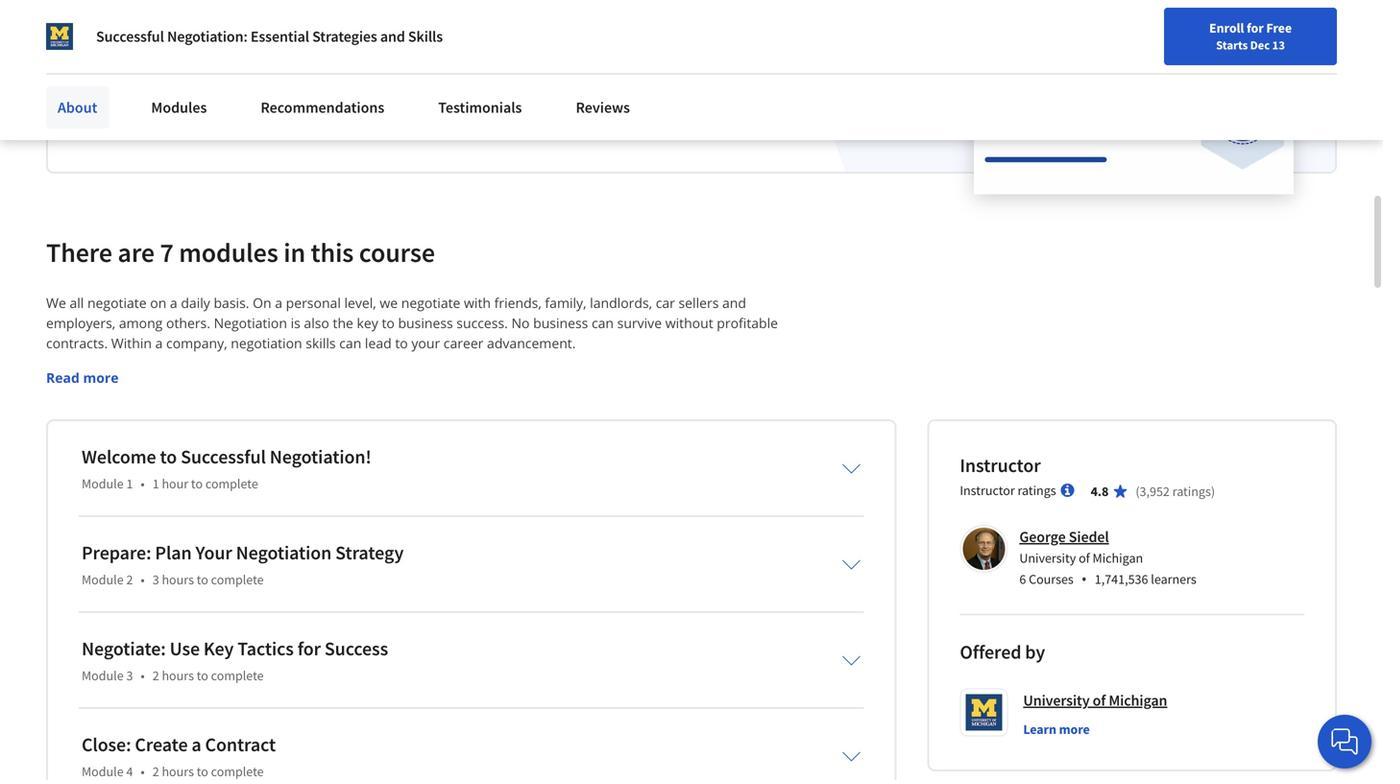 Task type: describe. For each thing, give the bounding box(es) containing it.
1 negotiate from the left
[[87, 294, 147, 312]]

1 vertical spatial in
[[284, 236, 305, 270]]

0 horizontal spatial career
[[156, 42, 229, 76]]

• inside 'welcome to successful negotiation! module 1 • 1 hour to complete'
[[141, 476, 145, 493]]

university of michigan link
[[1023, 689, 1167, 713]]

to inside negotiate: use key tactics for success module 3 • 2 hours to complete
[[197, 668, 208, 685]]

negotiation inside the prepare: plan your negotiation strategy module 2 • 3 hours to complete
[[236, 541, 332, 565]]

also
[[304, 314, 329, 333]]

daily
[[181, 294, 210, 312]]

the
[[333, 314, 353, 333]]

this inside the add this credential to your linkedin profile, resume, or cv share it on social media and in your performance review
[[107, 93, 131, 113]]

review
[[396, 116, 438, 136]]

all
[[70, 294, 84, 312]]

cv
[[430, 93, 446, 113]]

complete inside the prepare: plan your negotiation strategy module 2 • 3 hours to complete
[[211, 572, 264, 589]]

coursera image
[[23, 16, 145, 46]]

advancement.
[[487, 334, 576, 353]]

key
[[204, 638, 234, 662]]

module inside the prepare: plan your negotiation strategy module 2 • 3 hours to complete
[[82, 572, 124, 589]]

prepare: plan your negotiation strategy module 2 • 3 hours to complete
[[82, 541, 404, 589]]

of inside george siedel university of michigan 6 courses • 1,741,536 learners
[[1079, 550, 1090, 567]]

profitable
[[717, 314, 778, 333]]

dec
[[1250, 37, 1270, 53]]

tactics
[[237, 638, 294, 662]]

negotiation:
[[167, 27, 248, 46]]

lead
[[365, 334, 392, 353]]

instructor for instructor
[[960, 454, 1041, 478]]

close: create a contract
[[82, 734, 276, 758]]

about link
[[46, 86, 109, 129]]

add this credential to your linkedin profile, resume, or cv share it on social media and in your performance review
[[79, 93, 446, 136]]

recommendations link
[[249, 86, 396, 129]]

to down we
[[382, 314, 395, 333]]

prepare:
[[82, 541, 151, 565]]

create
[[135, 734, 188, 758]]

no
[[511, 314, 530, 333]]

personal
[[286, 294, 341, 312]]

contract
[[205, 734, 276, 758]]

read
[[46, 369, 80, 387]]

landlords,
[[590, 294, 652, 312]]

instructor ratings
[[960, 482, 1056, 500]]

sellers
[[679, 294, 719, 312]]

• inside negotiate: use key tactics for success module 3 • 2 hours to complete
[[141, 668, 145, 685]]

media
[[191, 116, 232, 136]]

friends,
[[494, 294, 542, 312]]

recommendations
[[261, 98, 384, 117]]

george siedel link
[[1019, 528, 1109, 547]]

testimonials link
[[427, 86, 534, 129]]

welcome to successful negotiation! module 1 • 1 hour to complete
[[82, 445, 371, 493]]

more for read more
[[83, 369, 119, 387]]

we
[[46, 294, 66, 312]]

starts
[[1216, 37, 1248, 53]]

show notifications image
[[1160, 24, 1183, 47]]

success
[[325, 638, 388, 662]]

chat with us image
[[1329, 727, 1360, 758]]

negotiation inside "we all negotiate on a daily basis. on a personal level, we negotiate with friends, family, landlords, car sellers and employers, among others. negotiation is also the key to business success. no business can survive without profitable contracts. within a company, negotiation skills can lead to your career advancement."
[[214, 314, 287, 333]]

or
[[413, 93, 427, 113]]

george siedel image
[[963, 528, 1005, 571]]

offered by
[[960, 641, 1045, 665]]

company,
[[166, 334, 227, 353]]

about
[[58, 98, 97, 117]]

in inside the add this credential to your linkedin profile, resume, or cv share it on social media and in your performance review
[[262, 116, 275, 136]]

offered
[[960, 641, 1021, 665]]

testimonials
[[438, 98, 522, 117]]

13
[[1272, 37, 1285, 53]]

plan
[[155, 541, 192, 565]]

to inside the add this credential to your linkedin profile, resume, or cv share it on social media and in your performance review
[[202, 93, 216, 113]]

courses
[[1029, 571, 1074, 589]]

key
[[357, 314, 378, 333]]

performance
[[310, 116, 393, 136]]

among
[[119, 314, 163, 333]]

strategies
[[312, 27, 377, 46]]

( 3,952 ratings )
[[1136, 483, 1215, 501]]

reviews
[[576, 98, 630, 117]]

george siedel university of michigan 6 courses • 1,741,536 learners
[[1019, 528, 1197, 590]]

your inside "we all negotiate on a daily basis. on a personal level, we negotiate with friends, family, landlords, car sellers and employers, among others. negotiation is also the key to business success. no business can survive without profitable contracts. within a company, negotiation skills can lead to your career advancement."
[[411, 334, 440, 353]]

negotiation!
[[270, 445, 371, 469]]

within
[[111, 334, 152, 353]]

enroll
[[1209, 19, 1244, 36]]

enroll for free starts dec 13
[[1209, 19, 1292, 53]]

learners
[[1151, 571, 1197, 589]]

with
[[464, 294, 491, 312]]

2 1 from the left
[[152, 476, 159, 493]]

6
[[1019, 571, 1026, 589]]

there are 7 modules in this course
[[46, 236, 435, 270]]

learn more
[[1023, 722, 1090, 739]]

instructor for instructor ratings
[[960, 482, 1015, 500]]

learn
[[1023, 722, 1057, 739]]

2 inside negotiate: use key tactics for success module 3 • 2 hours to complete
[[152, 668, 159, 685]]

)
[[1211, 483, 1215, 501]]

to right hour
[[191, 476, 203, 493]]

close: create a contract button
[[66, 721, 876, 781]]

by
[[1025, 641, 1045, 665]]

1 vertical spatial university
[[1023, 692, 1090, 711]]

level,
[[344, 294, 376, 312]]

certificate
[[234, 42, 349, 76]]

strategy
[[335, 541, 404, 565]]

your
[[195, 541, 232, 565]]

read more button
[[46, 368, 119, 388]]

share
[[79, 116, 116, 136]]



Task type: vqa. For each thing, say whether or not it's contained in the screenshot.
2nd negotiate
yes



Task type: locate. For each thing, give the bounding box(es) containing it.
more inside button
[[83, 369, 119, 387]]

0 vertical spatial successful
[[96, 27, 164, 46]]

a left daily
[[170, 294, 177, 312]]

business
[[398, 314, 453, 333], [533, 314, 588, 333]]

survive
[[617, 314, 662, 333]]

1 vertical spatial this
[[311, 236, 354, 270]]

career
[[156, 42, 229, 76], [444, 334, 484, 353]]

0 horizontal spatial for
[[297, 638, 321, 662]]

2 vertical spatial and
[[722, 294, 746, 312]]

0 horizontal spatial successful
[[96, 27, 164, 46]]

3,952
[[1140, 483, 1170, 501]]

can down the
[[339, 334, 361, 353]]

business down family, at the left top of the page
[[533, 314, 588, 333]]

0 vertical spatial hours
[[162, 572, 194, 589]]

0 vertical spatial complete
[[205, 476, 258, 493]]

0 vertical spatial instructor
[[960, 454, 1041, 478]]

ratings up george
[[1018, 482, 1056, 500]]

hours inside the prepare: plan your negotiation strategy module 2 • 3 hours to complete
[[162, 572, 194, 589]]

0 vertical spatial of
[[1079, 550, 1090, 567]]

0 vertical spatial in
[[262, 116, 275, 136]]

a right create
[[192, 734, 201, 758]]

menu item
[[1016, 19, 1140, 82]]

this up it
[[107, 93, 131, 113]]

a
[[137, 42, 151, 76], [170, 294, 177, 312], [275, 294, 282, 312], [155, 334, 163, 353], [192, 734, 201, 758]]

negotiation
[[231, 334, 302, 353]]

1 horizontal spatial 3
[[152, 572, 159, 589]]

2 down 'negotiate:'
[[152, 668, 159, 685]]

modules link
[[140, 86, 218, 129]]

• right courses
[[1081, 569, 1087, 590]]

0 horizontal spatial 1
[[126, 476, 133, 493]]

module down 'negotiate:'
[[82, 668, 124, 685]]

1 vertical spatial complete
[[211, 572, 264, 589]]

read more
[[46, 369, 119, 387]]

on inside the add this credential to your linkedin profile, resume, or cv share it on social media and in your performance review
[[131, 116, 148, 136]]

1 horizontal spatial ratings
[[1172, 483, 1211, 501]]

1 horizontal spatial in
[[284, 236, 305, 270]]

a right earn
[[137, 42, 151, 76]]

learn more button
[[1023, 721, 1090, 740]]

2 vertical spatial complete
[[211, 668, 264, 685]]

contracts.
[[46, 334, 108, 353]]

complete down the key
[[211, 668, 264, 685]]

0 vertical spatial module
[[82, 476, 124, 493]]

without
[[665, 314, 713, 333]]

7
[[160, 236, 174, 270]]

and inside "we all negotiate on a daily basis. on a personal level, we negotiate with friends, family, landlords, car sellers and employers, among others. negotiation is also the key to business success. no business can survive without profitable contracts. within a company, negotiation skills can lead to your career advancement."
[[722, 294, 746, 312]]

1 vertical spatial of
[[1093, 692, 1106, 711]]

your down linkedin at top left
[[278, 116, 307, 136]]

1 vertical spatial 3
[[126, 668, 133, 685]]

1 vertical spatial for
[[297, 638, 321, 662]]

modules
[[151, 98, 207, 117]]

career up modules link
[[156, 42, 229, 76]]

0 vertical spatial for
[[1247, 19, 1264, 36]]

module inside 'welcome to successful negotiation! module 1 • 1 hour to complete'
[[82, 476, 124, 493]]

can down "landlords,"
[[592, 314, 614, 333]]

1 horizontal spatial 2
[[152, 668, 159, 685]]

university up courses
[[1019, 550, 1076, 567]]

1 vertical spatial negotiation
[[236, 541, 332, 565]]

more right learn
[[1059, 722, 1090, 739]]

1 horizontal spatial can
[[592, 314, 614, 333]]

and inside the add this credential to your linkedin profile, resume, or cv share it on social media and in your performance review
[[235, 116, 259, 136]]

negotiation down on
[[214, 314, 287, 333]]

1 business from the left
[[398, 314, 453, 333]]

modules
[[179, 236, 278, 270]]

success.
[[457, 314, 508, 333]]

career down success.
[[444, 334, 484, 353]]

3 inside the prepare: plan your negotiation strategy module 2 • 3 hours to complete
[[152, 572, 159, 589]]

• inside the prepare: plan your negotiation strategy module 2 • 3 hours to complete
[[141, 572, 145, 589]]

1 down welcome
[[126, 476, 133, 493]]

1 vertical spatial hours
[[162, 668, 194, 685]]

0 horizontal spatial 3
[[126, 668, 133, 685]]

0 vertical spatial 2
[[126, 572, 133, 589]]

university up learn more
[[1023, 692, 1090, 711]]

skills
[[408, 27, 443, 46]]

close:
[[82, 734, 131, 758]]

0 vertical spatial michigan
[[1093, 550, 1143, 567]]

hours down use on the left of page
[[162, 668, 194, 685]]

your up "media"
[[219, 93, 248, 113]]

0 horizontal spatial ratings
[[1018, 482, 1056, 500]]

negotiate: use key tactics for success module 3 • 2 hours to complete
[[82, 638, 388, 685]]

we all negotiate on a daily basis. on a personal level, we negotiate with friends, family, landlords, car sellers and employers, among others. negotiation is also the key to business success. no business can survive without profitable contracts. within a company, negotiation skills can lead to your career advancement.
[[46, 294, 782, 353]]

on up among
[[150, 294, 166, 312]]

university
[[1019, 550, 1076, 567], [1023, 692, 1090, 711]]

0 horizontal spatial more
[[83, 369, 119, 387]]

module down prepare:
[[82, 572, 124, 589]]

we
[[380, 294, 398, 312]]

0 horizontal spatial 2
[[126, 572, 133, 589]]

more right read
[[83, 369, 119, 387]]

complete inside negotiate: use key tactics for success module 3 • 2 hours to complete
[[211, 668, 264, 685]]

complete inside 'welcome to successful negotiation! module 1 • 1 hour to complete'
[[205, 476, 258, 493]]

ratings right 3,952
[[1172, 483, 1211, 501]]

for up dec
[[1247, 19, 1264, 36]]

complete right hour
[[205, 476, 258, 493]]

for right tactics
[[297, 638, 321, 662]]

negotiation right your
[[236, 541, 332, 565]]

0 vertical spatial 3
[[152, 572, 159, 589]]

to right the lead
[[395, 334, 408, 353]]

0 vertical spatial and
[[380, 27, 405, 46]]

1 horizontal spatial and
[[380, 27, 405, 46]]

a inside close: create a contract dropdown button
[[192, 734, 201, 758]]

2 hours from the top
[[162, 668, 194, 685]]

instructor
[[960, 454, 1041, 478], [960, 482, 1015, 500]]

0 horizontal spatial negotiate
[[87, 294, 147, 312]]

3 module from the top
[[82, 668, 124, 685]]

instructor up george siedel image
[[960, 482, 1015, 500]]

0 vertical spatial negotiation
[[214, 314, 287, 333]]

is
[[291, 314, 300, 333]]

1 vertical spatial instructor
[[960, 482, 1015, 500]]

module inside negotiate: use key tactics for success module 3 • 2 hours to complete
[[82, 668, 124, 685]]

successful inside 'welcome to successful negotiation! module 1 • 1 hour to complete'
[[181, 445, 266, 469]]

2 module from the top
[[82, 572, 124, 589]]

this up 'personal' at top left
[[311, 236, 354, 270]]

more inside button
[[1059, 722, 1090, 739]]

others.
[[166, 314, 210, 333]]

1 horizontal spatial of
[[1093, 692, 1106, 711]]

2 inside the prepare: plan your negotiation strategy module 2 • 3 hours to complete
[[126, 572, 133, 589]]

2
[[126, 572, 133, 589], [152, 668, 159, 685]]

complete down your
[[211, 572, 264, 589]]

a down among
[[155, 334, 163, 353]]

it
[[119, 116, 128, 136]]

michigan inside university of michigan link
[[1109, 692, 1167, 711]]

and right "media"
[[235, 116, 259, 136]]

negotiate
[[87, 294, 147, 312], [401, 294, 460, 312]]

resume,
[[358, 93, 410, 113]]

1 horizontal spatial your
[[278, 116, 307, 136]]

module down welcome
[[82, 476, 124, 493]]

1 vertical spatial and
[[235, 116, 259, 136]]

1 horizontal spatial more
[[1059, 722, 1090, 739]]

for inside enroll for free starts dec 13
[[1247, 19, 1264, 36]]

1 vertical spatial your
[[278, 116, 307, 136]]

on
[[253, 294, 271, 312]]

linkedin
[[251, 93, 306, 113]]

use
[[170, 638, 200, 662]]

free
[[1266, 19, 1292, 36]]

1 vertical spatial more
[[1059, 722, 1090, 739]]

2 horizontal spatial and
[[722, 294, 746, 312]]

michigan inside george siedel university of michigan 6 courses • 1,741,536 learners
[[1093, 550, 1143, 567]]

2 business from the left
[[533, 314, 588, 333]]

hours down plan
[[162, 572, 194, 589]]

1 horizontal spatial 1
[[152, 476, 159, 493]]

on right it
[[131, 116, 148, 136]]

to down the key
[[197, 668, 208, 685]]

1 hours from the top
[[162, 572, 194, 589]]

1 vertical spatial module
[[82, 572, 124, 589]]

to down your
[[197, 572, 208, 589]]

car
[[656, 294, 675, 312]]

1 horizontal spatial on
[[150, 294, 166, 312]]

0 vertical spatial more
[[83, 369, 119, 387]]

3 down plan
[[152, 572, 159, 589]]

0 vertical spatial on
[[131, 116, 148, 136]]

• down 'negotiate:'
[[141, 668, 145, 685]]

2 down prepare:
[[126, 572, 133, 589]]

1 horizontal spatial career
[[444, 334, 484, 353]]

1 horizontal spatial successful
[[181, 445, 266, 469]]

for inside negotiate: use key tactics for success module 3 • 2 hours to complete
[[297, 638, 321, 662]]

george
[[1019, 528, 1066, 547]]

hours inside negotiate: use key tactics for success module 3 • 2 hours to complete
[[162, 668, 194, 685]]

0 vertical spatial can
[[592, 314, 614, 333]]

0 horizontal spatial in
[[262, 116, 275, 136]]

to
[[202, 93, 216, 113], [382, 314, 395, 333], [395, 334, 408, 353], [160, 445, 177, 469], [191, 476, 203, 493], [197, 572, 208, 589], [197, 668, 208, 685]]

0 vertical spatial university
[[1019, 550, 1076, 567]]

2 vertical spatial your
[[411, 334, 440, 353]]

0 vertical spatial your
[[219, 93, 248, 113]]

to up hour
[[160, 445, 177, 469]]

employers,
[[46, 314, 115, 333]]

in up 'personal' at top left
[[284, 236, 305, 270]]

• inside george siedel university of michigan 6 courses • 1,741,536 learners
[[1081, 569, 1087, 590]]

• down prepare:
[[141, 572, 145, 589]]

skills
[[306, 334, 336, 353]]

university inside george siedel university of michigan 6 courses • 1,741,536 learners
[[1019, 550, 1076, 567]]

basis.
[[214, 294, 249, 312]]

negotiation
[[214, 314, 287, 333], [236, 541, 332, 565]]

1 left hour
[[152, 476, 159, 493]]

• left hour
[[141, 476, 145, 493]]

1 horizontal spatial negotiate
[[401, 294, 460, 312]]

0 horizontal spatial your
[[219, 93, 248, 113]]

0 horizontal spatial of
[[1079, 550, 1090, 567]]

can
[[592, 314, 614, 333], [339, 334, 361, 353]]

negotiate:
[[82, 638, 166, 662]]

more for learn more
[[1059, 722, 1090, 739]]

3 inside negotiate: use key tactics for success module 3 • 2 hours to complete
[[126, 668, 133, 685]]

1 vertical spatial successful
[[181, 445, 266, 469]]

1,741,536
[[1095, 571, 1148, 589]]

coursera career certificate image
[[974, 0, 1294, 194]]

more
[[83, 369, 119, 387], [1059, 722, 1090, 739]]

0 horizontal spatial and
[[235, 116, 259, 136]]

essential
[[251, 27, 309, 46]]

hour
[[162, 476, 188, 493]]

1 vertical spatial career
[[444, 334, 484, 353]]

negotiate up among
[[87, 294, 147, 312]]

1 vertical spatial michigan
[[1109, 692, 1167, 711]]

2 vertical spatial module
[[82, 668, 124, 685]]

in down linkedin at top left
[[262, 116, 275, 136]]

university of michigan image
[[46, 23, 73, 50]]

and up profitable
[[722, 294, 746, 312]]

and left skills
[[380, 27, 405, 46]]

2 negotiate from the left
[[401, 294, 460, 312]]

career inside "we all negotiate on a daily basis. on a personal level, we negotiate with friends, family, landlords, car sellers and employers, among others. negotiation is also the key to business success. no business can survive without profitable contracts. within a company, negotiation skills can lead to your career advancement."
[[444, 334, 484, 353]]

None search field
[[274, 12, 591, 50]]

successful right university of michigan image
[[96, 27, 164, 46]]

there
[[46, 236, 112, 270]]

to inside the prepare: plan your negotiation strategy module 2 • 3 hours to complete
[[197, 572, 208, 589]]

1 module from the top
[[82, 476, 124, 493]]

reviews link
[[564, 86, 642, 129]]

1 instructor from the top
[[960, 454, 1041, 478]]

3 down 'negotiate:'
[[126, 668, 133, 685]]

and
[[380, 27, 405, 46], [235, 116, 259, 136], [722, 294, 746, 312]]

0 horizontal spatial business
[[398, 314, 453, 333]]

(
[[1136, 483, 1140, 501]]

0 vertical spatial this
[[107, 93, 131, 113]]

course
[[359, 236, 435, 270]]

3
[[152, 572, 159, 589], [126, 668, 133, 685]]

siedel
[[1069, 528, 1109, 547]]

this
[[107, 93, 131, 113], [311, 236, 354, 270]]

2 horizontal spatial your
[[411, 334, 440, 353]]

to up "media"
[[202, 93, 216, 113]]

1 horizontal spatial this
[[311, 236, 354, 270]]

on inside "we all negotiate on a daily basis. on a personal level, we negotiate with friends, family, landlords, car sellers and employers, among others. negotiation is also the key to business success. no business can survive without profitable contracts. within a company, negotiation skills can lead to your career advancement."
[[150, 294, 166, 312]]

1 vertical spatial on
[[150, 294, 166, 312]]

your
[[219, 93, 248, 113], [278, 116, 307, 136], [411, 334, 440, 353]]

instructor up instructor ratings
[[960, 454, 1041, 478]]

social
[[151, 116, 188, 136]]

successful
[[96, 27, 164, 46], [181, 445, 266, 469]]

your right the lead
[[411, 334, 440, 353]]

0 vertical spatial career
[[156, 42, 229, 76]]

complete
[[205, 476, 258, 493], [211, 572, 264, 589], [211, 668, 264, 685]]

0 horizontal spatial on
[[131, 116, 148, 136]]

negotiate right we
[[401, 294, 460, 312]]

successful up hour
[[181, 445, 266, 469]]

0 horizontal spatial this
[[107, 93, 131, 113]]

1 vertical spatial can
[[339, 334, 361, 353]]

1 1 from the left
[[126, 476, 133, 493]]

1 horizontal spatial business
[[533, 314, 588, 333]]

2 instructor from the top
[[960, 482, 1015, 500]]

a right on
[[275, 294, 282, 312]]

business left success.
[[398, 314, 453, 333]]

profile,
[[309, 93, 355, 113]]

1 vertical spatial 2
[[152, 668, 159, 685]]

0 horizontal spatial can
[[339, 334, 361, 353]]

earn
[[79, 42, 132, 76]]

1 horizontal spatial for
[[1247, 19, 1264, 36]]

university of michigan
[[1023, 692, 1167, 711]]



